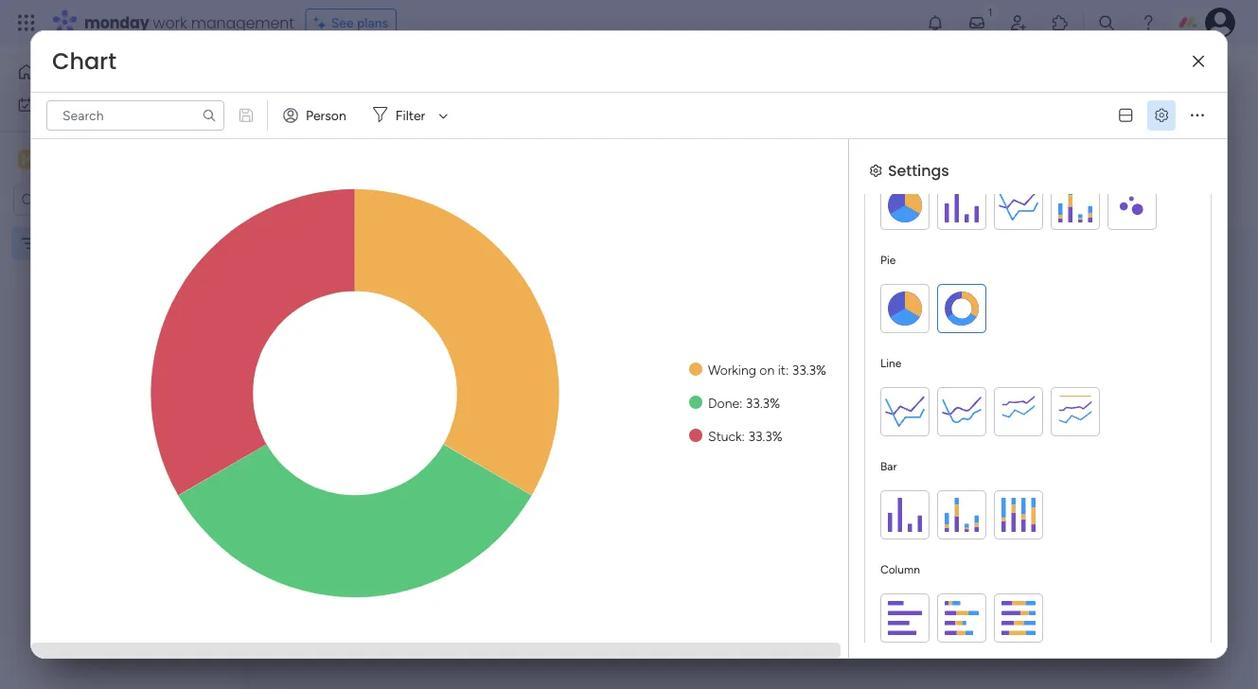 Task type: locate. For each thing, give the bounding box(es) containing it.
option
[[0, 226, 242, 230]]

line
[[881, 356, 902, 370]]

more dots image
[[1191, 109, 1205, 122]]

1 vertical spatial 33.3%
[[746, 395, 780, 411]]

work right 'my'
[[63, 97, 92, 113]]

person
[[306, 107, 346, 124]]

working on it : 33.3%
[[708, 362, 827, 378]]

:
[[786, 362, 789, 378], [740, 395, 743, 411], [742, 428, 745, 444]]

bar
[[881, 459, 897, 473]]

m
[[22, 152, 33, 168]]

v2 settings line image
[[1156, 109, 1169, 122]]

project
[[326, 114, 368, 130]]

monday
[[84, 12, 149, 33]]

settings
[[888, 160, 950, 181]]

my work
[[42, 97, 92, 113]]

2 vertical spatial :
[[742, 428, 745, 444]]

add
[[451, 114, 475, 130]]

see plans
[[331, 15, 388, 31]]

33.3% down 'on'
[[746, 395, 780, 411]]

workspace image
[[18, 149, 37, 170]]

1 vertical spatial work
[[63, 97, 92, 113]]

1 horizontal spatial chart
[[312, 252, 360, 277]]

0 vertical spatial chart
[[52, 45, 117, 77]]

inbox image
[[968, 13, 987, 32]]

None search field
[[46, 100, 224, 131]]

2 vertical spatial 33.3%
[[749, 428, 783, 444]]

: down done : 33.3% on the right bottom of the page
[[742, 428, 745, 444]]

work right monday
[[153, 12, 187, 33]]

work
[[153, 12, 187, 33], [63, 97, 92, 113]]

: up stuck : 33.3%
[[740, 395, 743, 411]]

0 horizontal spatial chart
[[52, 45, 117, 77]]

help image
[[1139, 13, 1158, 32]]

management
[[191, 12, 294, 33]]

monday work management
[[84, 12, 294, 33]]

done : 33.3%
[[708, 395, 780, 411]]

0 horizontal spatial work
[[63, 97, 92, 113]]

add widget button
[[416, 107, 528, 137]]

1 vertical spatial chart
[[312, 252, 360, 277]]

my
[[42, 97, 60, 113]]

: for stuck : 33.3%
[[742, 428, 745, 444]]

main
[[44, 151, 77, 169]]

working
[[708, 362, 757, 378]]

chart
[[52, 45, 117, 77], [312, 252, 360, 277]]

workspace
[[80, 151, 155, 169]]

add widget
[[451, 114, 520, 130]]

Filter dashboard by text search field
[[46, 100, 224, 131]]

: right 'on'
[[786, 362, 789, 378]]

33.3%
[[792, 362, 827, 378], [746, 395, 780, 411], [749, 428, 783, 444]]

select product image
[[17, 13, 36, 32]]

33.3% right it
[[792, 362, 827, 378]]

list box
[[0, 224, 242, 515]]

1 horizontal spatial work
[[153, 12, 187, 33]]

main workspace
[[44, 151, 155, 169]]

Chart field
[[47, 45, 121, 77]]

stuck
[[708, 428, 742, 444]]

1 vertical spatial :
[[740, 395, 743, 411]]

33.3% down done : 33.3% on the right bottom of the page
[[749, 428, 783, 444]]

work inside my work button
[[63, 97, 92, 113]]

search image
[[202, 108, 217, 123]]

work for monday
[[153, 12, 187, 33]]

chart main content
[[251, 226, 1259, 689]]

done
[[708, 395, 740, 411]]

chart inside main content
[[312, 252, 360, 277]]

new project
[[295, 114, 368, 130]]

0 vertical spatial work
[[153, 12, 187, 33]]



Task type: describe. For each thing, give the bounding box(es) containing it.
column
[[881, 563, 920, 576]]

pie
[[881, 253, 896, 267]]

invite members image
[[1010, 13, 1029, 32]]

work for my
[[63, 97, 92, 113]]

arrow down image
[[432, 104, 455, 127]]

apps image
[[1051, 13, 1070, 32]]

0 vertical spatial 33.3%
[[792, 362, 827, 378]]

new
[[295, 114, 322, 130]]

33.3% for done : 33.3%
[[746, 395, 780, 411]]

workspace selection element
[[18, 148, 158, 173]]

1 image
[[982, 1, 999, 22]]

my first board click to edit element
[[287, 57, 454, 91]]

notifications image
[[926, 13, 945, 32]]

home
[[44, 64, 80, 80]]

see plans button
[[306, 9, 397, 37]]

filter
[[396, 107, 426, 124]]

widget
[[478, 114, 520, 130]]

v2 split view image
[[1120, 109, 1133, 122]]

john smith image
[[1206, 8, 1236, 38]]

person button
[[276, 100, 358, 131]]

home button
[[11, 57, 204, 87]]

new project button
[[287, 107, 376, 138]]

see
[[331, 15, 354, 31]]

it
[[778, 362, 786, 378]]

: for done : 33.3%
[[740, 395, 743, 411]]

stuck : 33.3%
[[708, 428, 783, 444]]

dapulse x slim image
[[1193, 55, 1205, 68]]

filter button
[[365, 100, 455, 131]]

0 vertical spatial :
[[786, 362, 789, 378]]

search everything image
[[1098, 13, 1117, 32]]

my work button
[[11, 89, 204, 120]]

on
[[760, 362, 775, 378]]

plans
[[357, 15, 388, 31]]

33.3% for stuck : 33.3%
[[749, 428, 783, 444]]



Task type: vqa. For each thing, say whether or not it's contained in the screenshot.
board
no



